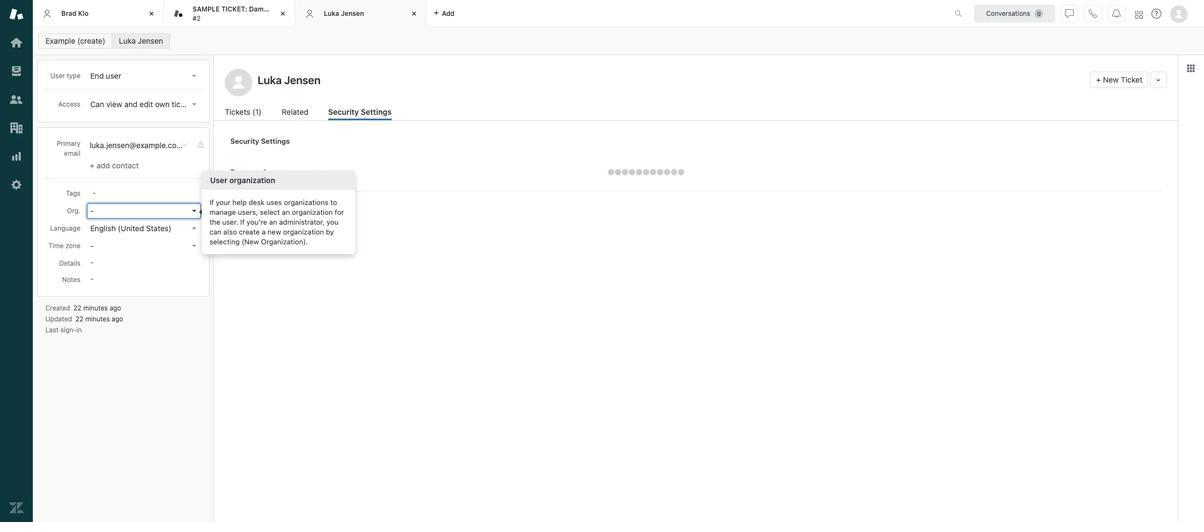 Task type: vqa. For each thing, say whether or not it's contained in the screenshot.
agent inside Get an overview and improve the efficiency of your call center and agent activity with Talk.
no



Task type: locate. For each thing, give the bounding box(es) containing it.
only
[[197, 100, 212, 109]]

to
[[331, 198, 337, 207]]

- button for org.
[[87, 204, 201, 219]]

edit
[[140, 100, 153, 109]]

●●●●●●●●●●●
[[608, 167, 685, 177]]

arrow down image inside the 'english (united states)' button
[[192, 228, 196, 230]]

1 - button from the top
[[87, 204, 201, 219]]

minutes right updated
[[85, 315, 110, 323]]

created
[[45, 304, 70, 313]]

jensen inside tab
[[341, 9, 364, 17]]

0 vertical spatial settings
[[361, 107, 392, 117]]

1 vertical spatial - button
[[87, 239, 201, 254]]

example
[[45, 36, 75, 45]]

0 horizontal spatial if
[[210, 198, 214, 207]]

0 vertical spatial -
[[90, 206, 94, 216]]

0 vertical spatial minutes
[[83, 304, 108, 313]]

1 horizontal spatial +
[[1097, 75, 1101, 84]]

org.
[[67, 207, 80, 215]]

0 vertical spatial an
[[282, 208, 290, 216]]

user for user organization
[[210, 175, 228, 185]]

- button down the 'english (united states)' button
[[87, 239, 201, 254]]

user left type in the top of the page
[[50, 72, 65, 80]]

+ left new
[[1097, 75, 1101, 84]]

1 vertical spatial ago
[[112, 315, 123, 323]]

organization up desk
[[229, 175, 275, 185]]

2 vertical spatial arrow down image
[[192, 210, 196, 212]]

close image
[[146, 8, 157, 19], [409, 8, 420, 19]]

- field
[[88, 187, 201, 199]]

0 vertical spatial - button
[[87, 204, 201, 219]]

luka jensen inside secondary element
[[119, 36, 163, 45]]

22 up in
[[76, 315, 83, 323]]

arrow down image for -
[[192, 245, 196, 247]]

notes
[[62, 276, 80, 284]]

tab containing sample ticket: damaged product
[[164, 0, 307, 27]]

0 horizontal spatial user
[[50, 72, 65, 80]]

tickets (1)
[[225, 107, 262, 117]]

ago
[[110, 304, 121, 313], [112, 315, 123, 323]]

1 horizontal spatial user
[[210, 175, 228, 185]]

close image up luka jensen link
[[146, 8, 157, 19]]

1 vertical spatial arrow down image
[[192, 245, 196, 247]]

close image left add popup button on the top left
[[409, 8, 420, 19]]

user.
[[222, 218, 238, 226]]

0 vertical spatial add
[[442, 9, 455, 17]]

1 vertical spatial minutes
[[85, 315, 110, 323]]

luka jensen link
[[112, 33, 170, 49]]

related
[[282, 107, 309, 117]]

arrow down image left selecting
[[192, 245, 196, 247]]

- right org.
[[90, 206, 94, 216]]

english (united states) button
[[87, 221, 201, 236]]

luka inside tab
[[324, 9, 339, 17]]

arrow down image left only
[[192, 103, 196, 106]]

organization
[[229, 175, 275, 185], [292, 208, 333, 216], [283, 227, 324, 236]]

None text field
[[254, 72, 1086, 88]]

jensen inside secondary element
[[138, 36, 163, 45]]

tickets
[[225, 107, 250, 117]]

1 vertical spatial jensen
[[138, 36, 163, 45]]

0 vertical spatial security
[[328, 107, 359, 117]]

example (create)
[[45, 36, 105, 45]]

0 vertical spatial arrow down image
[[192, 75, 196, 77]]

arrow down image left manage
[[192, 210, 196, 212]]

2 - from the top
[[90, 241, 94, 251]]

0 vertical spatial ago
[[110, 304, 121, 313]]

-
[[90, 206, 94, 216], [90, 241, 94, 251]]

zone
[[66, 242, 80, 250]]

type
[[67, 72, 80, 80]]

arrow down image
[[192, 75, 196, 77], [192, 103, 196, 106], [192, 210, 196, 212]]

1 horizontal spatial security
[[328, 107, 359, 117]]

0 vertical spatial jensen
[[341, 9, 364, 17]]

if
[[210, 198, 214, 207], [240, 218, 245, 226]]

0 horizontal spatial close image
[[146, 8, 157, 19]]

admin image
[[9, 178, 24, 192]]

2 close image from the left
[[409, 8, 420, 19]]

can
[[210, 227, 222, 236]]

2 arrow down image from the top
[[192, 103, 196, 106]]

+ inside button
[[1097, 75, 1101, 84]]

1 vertical spatial if
[[240, 218, 245, 226]]

brad
[[61, 9, 76, 17]]

luka jensen tab
[[296, 0, 427, 27]]

(united
[[118, 224, 144, 233]]

english
[[90, 224, 116, 233]]

an up 'new'
[[269, 218, 277, 226]]

arrow down image inside - button
[[192, 210, 196, 212]]

example (create) button
[[38, 33, 112, 49]]

1 arrow down image from the top
[[192, 228, 196, 230]]

1 arrow down image from the top
[[192, 75, 196, 77]]

1 - from the top
[[90, 206, 94, 216]]

new
[[1104, 75, 1119, 84]]

0 horizontal spatial jensen
[[138, 36, 163, 45]]

0 horizontal spatial security
[[230, 137, 259, 146]]

+
[[1097, 75, 1101, 84], [90, 161, 95, 170]]

0 vertical spatial luka
[[324, 9, 339, 17]]

add inside popup button
[[442, 9, 455, 17]]

1 vertical spatial security settings
[[230, 137, 290, 146]]

+ left contact
[[90, 161, 95, 170]]

product
[[281, 5, 307, 13]]

0 vertical spatial if
[[210, 198, 214, 207]]

1 horizontal spatial if
[[240, 218, 245, 226]]

if left your
[[210, 198, 214, 207]]

1 vertical spatial +
[[90, 161, 95, 170]]

1 vertical spatial arrow down image
[[192, 103, 196, 106]]

1 vertical spatial luka
[[119, 36, 136, 45]]

settings
[[361, 107, 392, 117], [261, 137, 290, 146]]

1 vertical spatial luka jensen
[[119, 36, 163, 45]]

an down uses
[[282, 208, 290, 216]]

1 close image from the left
[[146, 8, 157, 19]]

apps image
[[1187, 64, 1196, 73]]

1 horizontal spatial luka
[[324, 9, 339, 17]]

0 horizontal spatial luka
[[119, 36, 136, 45]]

end
[[90, 71, 104, 80]]

add button
[[427, 0, 461, 27]]

2 - button from the top
[[87, 239, 201, 254]]

arrow down image for user
[[192, 75, 196, 77]]

1 horizontal spatial add
[[442, 9, 455, 17]]

0 vertical spatial user
[[50, 72, 65, 80]]

sample ticket: damaged product #2
[[193, 5, 307, 22]]

get help image
[[1152, 9, 1162, 19]]

- right zone
[[90, 241, 94, 251]]

notifications image
[[1113, 9, 1121, 18]]

arrow down image inside end user button
[[192, 75, 196, 77]]

22
[[74, 304, 81, 313], [76, 315, 83, 323]]

1 vertical spatial -
[[90, 241, 94, 251]]

0 horizontal spatial an
[[269, 218, 277, 226]]

0 horizontal spatial luka jensen
[[119, 36, 163, 45]]

reporting image
[[9, 149, 24, 164]]

0 horizontal spatial +
[[90, 161, 95, 170]]

english (united states)
[[90, 224, 171, 233]]

luka jensen up end user button
[[119, 36, 163, 45]]

- button
[[87, 204, 201, 219], [87, 239, 201, 254]]

can view and edit own tickets only
[[90, 100, 212, 109]]

1 horizontal spatial security settings
[[328, 107, 392, 117]]

user
[[50, 72, 65, 80], [210, 175, 228, 185]]

arrow down image inside can view and edit own tickets only button
[[192, 103, 196, 106]]

2 arrow down image from the top
[[192, 245, 196, 247]]

sign-
[[60, 326, 76, 334]]

0 vertical spatial organization
[[229, 175, 275, 185]]

luka right product on the left top of the page
[[324, 9, 339, 17]]

3 arrow down image from the top
[[192, 210, 196, 212]]

own
[[155, 100, 170, 109]]

security down tickets (1) link at the top of page
[[230, 137, 259, 146]]

minutes right created
[[83, 304, 108, 313]]

in
[[76, 326, 82, 334]]

administrator,
[[279, 218, 325, 226]]

1 horizontal spatial close image
[[409, 8, 420, 19]]

1 horizontal spatial jensen
[[341, 9, 364, 17]]

organization).
[[261, 237, 308, 246]]

a
[[262, 227, 266, 236]]

uses
[[267, 198, 282, 207]]

jensen
[[341, 9, 364, 17], [138, 36, 163, 45]]

primary
[[57, 140, 80, 148]]

tab
[[164, 0, 307, 27]]

help
[[233, 198, 247, 207]]

primary email
[[57, 140, 80, 158]]

user
[[106, 71, 121, 80]]

close image inside brad klo tab
[[146, 8, 157, 19]]

user up your
[[210, 175, 228, 185]]

1 horizontal spatial an
[[282, 208, 290, 216]]

1 vertical spatial add
[[97, 161, 110, 170]]

0 horizontal spatial settings
[[261, 137, 290, 146]]

luka jensen right product on the left top of the page
[[324, 9, 364, 17]]

1 horizontal spatial luka jensen
[[324, 9, 364, 17]]

arrow down image for english (united states)
[[192, 228, 196, 230]]

if down users,
[[240, 218, 245, 226]]

0 vertical spatial luka jensen
[[324, 9, 364, 17]]

1 vertical spatial an
[[269, 218, 277, 226]]

get started image
[[9, 36, 24, 50]]

1 vertical spatial 22
[[76, 315, 83, 323]]

arrow down image up tickets
[[192, 75, 196, 77]]

- button up the 'english (united states)' button
[[87, 204, 201, 219]]

+ for + add contact
[[90, 161, 95, 170]]

arrow down image
[[192, 228, 196, 230], [192, 245, 196, 247]]

22 right created
[[74, 304, 81, 313]]

security
[[328, 107, 359, 117], [230, 137, 259, 146]]

1 vertical spatial user
[[210, 175, 228, 185]]

arrow down image left can
[[192, 228, 196, 230]]

organization down administrator,
[[283, 227, 324, 236]]

organization down organizations
[[292, 208, 333, 216]]

luka inside secondary element
[[119, 36, 136, 45]]

close image inside "luka jensen" tab
[[409, 8, 420, 19]]

minutes
[[83, 304, 108, 313], [85, 315, 110, 323]]

1 vertical spatial security
[[230, 137, 259, 146]]

close image
[[277, 8, 288, 19]]

0 vertical spatial arrow down image
[[192, 228, 196, 230]]

if your help desk uses organizations to manage users, select an organization for the user. if you're an administrator, you can also create a new organization by selecting (new organization).
[[210, 198, 344, 246]]

conversations
[[987, 9, 1031, 17]]

0 horizontal spatial security settings
[[230, 137, 290, 146]]

main element
[[0, 0, 33, 523]]

luka jensen
[[324, 9, 364, 17], [119, 36, 163, 45]]

0 horizontal spatial add
[[97, 161, 110, 170]]

luka
[[324, 9, 339, 17], [119, 36, 136, 45]]

luka right (create)
[[119, 36, 136, 45]]

security right related link
[[328, 107, 359, 117]]

0 vertical spatial +
[[1097, 75, 1101, 84]]

password
[[230, 168, 266, 177]]

add
[[442, 9, 455, 17], [97, 161, 110, 170]]

desk
[[249, 198, 265, 207]]

user organization
[[210, 175, 275, 185]]



Task type: describe. For each thing, give the bounding box(es) containing it.
states)
[[146, 224, 171, 233]]

0 vertical spatial 22
[[74, 304, 81, 313]]

users,
[[238, 208, 258, 216]]

tags
[[66, 189, 80, 198]]

access
[[58, 100, 80, 108]]

(new
[[242, 237, 259, 246]]

time zone
[[49, 242, 80, 250]]

updated
[[45, 315, 72, 323]]

last
[[45, 326, 59, 334]]

zendesk support image
[[9, 7, 24, 21]]

select
[[260, 208, 280, 216]]

zendesk products image
[[1136, 11, 1143, 18]]

contact
[[112, 161, 139, 170]]

organizations
[[284, 198, 329, 207]]

arrow down image for view
[[192, 103, 196, 106]]

you
[[327, 218, 339, 226]]

#2
[[193, 14, 201, 22]]

(create)
[[77, 36, 105, 45]]

security settings link
[[328, 106, 392, 120]]

luka jensen inside tab
[[324, 9, 364, 17]]

sample
[[193, 5, 220, 13]]

2 vertical spatial organization
[[283, 227, 324, 236]]

close image for luka jensen
[[409, 8, 420, 19]]

klo
[[78, 9, 89, 17]]

end user button
[[87, 68, 201, 84]]

brad klo tab
[[33, 0, 164, 27]]

manage
[[210, 208, 236, 216]]

you're
[[247, 218, 267, 226]]

user for user type
[[50, 72, 65, 80]]

close image for brad klo
[[146, 8, 157, 19]]

language
[[50, 224, 80, 233]]

tabs tab list
[[33, 0, 944, 27]]

email
[[64, 149, 80, 158]]

and
[[124, 100, 138, 109]]

details
[[59, 259, 80, 268]]

selecting
[[210, 237, 240, 246]]

the
[[210, 218, 220, 226]]

damaged
[[249, 5, 280, 13]]

(1)
[[252, 107, 262, 117]]

create
[[239, 227, 260, 236]]

secondary element
[[33, 30, 1205, 52]]

time
[[49, 242, 64, 250]]

your
[[216, 198, 231, 207]]

1 vertical spatial organization
[[292, 208, 333, 216]]

conversations button
[[975, 5, 1056, 22]]

view
[[106, 100, 122, 109]]

tickets (1) link
[[225, 106, 264, 120]]

brad klo
[[61, 9, 89, 17]]

button displays agent's chat status as invisible. image
[[1066, 9, 1074, 18]]

views image
[[9, 64, 24, 78]]

luka.jensen@example.com
[[90, 141, 183, 150]]

zendesk image
[[9, 501, 24, 516]]

related link
[[282, 106, 310, 120]]

user type
[[50, 72, 80, 80]]

can
[[90, 100, 104, 109]]

+ add contact
[[90, 161, 139, 170]]

- button for time zone
[[87, 239, 201, 254]]

1 horizontal spatial settings
[[361, 107, 392, 117]]

also
[[224, 227, 237, 236]]

can view and edit own tickets only button
[[87, 97, 212, 112]]

created 22 minutes ago updated 22 minutes ago last sign-in
[[45, 304, 123, 334]]

+ new ticket
[[1097, 75, 1143, 84]]

end user
[[90, 71, 121, 80]]

ticket:
[[221, 5, 247, 13]]

1 vertical spatial settings
[[261, 137, 290, 146]]

- for time zone
[[90, 241, 94, 251]]

by
[[326, 227, 334, 236]]

for
[[335, 208, 344, 216]]

+ new ticket button
[[1091, 72, 1149, 88]]

+ for + new ticket
[[1097, 75, 1101, 84]]

organizations image
[[9, 121, 24, 135]]

0 vertical spatial security settings
[[328, 107, 392, 117]]

tickets
[[172, 100, 195, 109]]

ticket
[[1121, 75, 1143, 84]]

- for org.
[[90, 206, 94, 216]]

new
[[268, 227, 281, 236]]

customers image
[[9, 92, 24, 107]]



